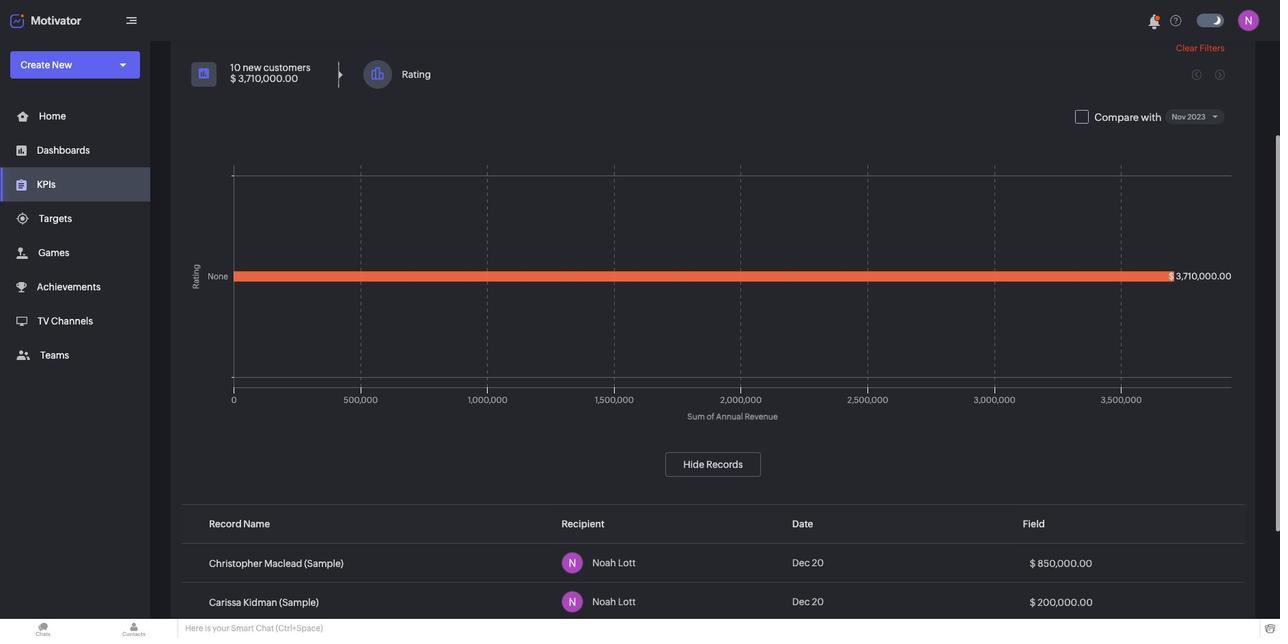 Task type: vqa. For each thing, say whether or not it's contained in the screenshot.
server(s) at left
no



Task type: locate. For each thing, give the bounding box(es) containing it.
(sample) right maclead
[[304, 558, 344, 569]]

(sample) for carissa kidman (sample)
[[279, 597, 319, 608]]

dec 20 for $ 850,000.00
[[792, 558, 824, 568]]

dec 20 for $ 200,000.00
[[792, 596, 824, 607]]

1 vertical spatial (sample)
[[279, 597, 319, 608]]

10
[[230, 62, 241, 73]]

1 username image from the top
[[562, 552, 584, 574]]

home
[[39, 111, 66, 122]]

with
[[1141, 111, 1162, 123]]

1 vertical spatial noah
[[592, 596, 616, 607]]

0 vertical spatial username image
[[562, 552, 584, 574]]

filters
[[1200, 43, 1225, 53]]

1 vertical spatial username image
[[562, 591, 584, 613]]

$ left new on the top of the page
[[230, 73, 236, 84]]

0 vertical spatial lott
[[618, 558, 636, 568]]

0 vertical spatial (sample)
[[304, 558, 344, 569]]

record
[[209, 519, 242, 530]]

850,000.00
[[1038, 558, 1093, 569]]

targets
[[39, 213, 72, 224]]

0 vertical spatial dec 20
[[792, 558, 824, 568]]

2 dec 20 from the top
[[792, 596, 824, 607]]

200,000.00
[[1038, 597, 1093, 608]]

1 vertical spatial $
[[1030, 558, 1036, 569]]

0 vertical spatial 20
[[812, 558, 824, 568]]

recipient
[[562, 519, 605, 530]]

noah for christopher maclead (sample)
[[592, 558, 616, 568]]

(sample) up (ctrl+space)
[[279, 597, 319, 608]]

noah lott for christopher maclead (sample)
[[592, 558, 636, 568]]

kpis
[[37, 179, 56, 190]]

1 dec 20 from the top
[[792, 558, 824, 568]]

0 vertical spatial dec
[[792, 558, 810, 568]]

$ for christopher maclead (sample)
[[1030, 558, 1036, 569]]

1 vertical spatial noah lott
[[592, 596, 636, 607]]

dec
[[792, 558, 810, 568], [792, 596, 810, 607]]

create
[[20, 59, 50, 70]]

3,710,000.00
[[238, 73, 298, 84]]

username image for christopher maclead (sample)
[[562, 552, 584, 574]]

2 noah lott from the top
[[592, 596, 636, 607]]

motivator
[[31, 14, 81, 27]]

hide
[[684, 459, 704, 470]]

records
[[706, 459, 743, 470]]

1 noah from the top
[[592, 558, 616, 568]]

noah lott
[[592, 558, 636, 568], [592, 596, 636, 607]]

$ 850,000.00
[[1030, 558, 1093, 569]]

1 vertical spatial dec
[[792, 596, 810, 607]]

dec 20
[[792, 558, 824, 568], [792, 596, 824, 607]]

user image
[[1238, 10, 1260, 31]]

tv
[[38, 316, 49, 327]]

0 vertical spatial $
[[230, 73, 236, 84]]

username image for carissa kidman (sample)
[[562, 591, 584, 613]]

create new
[[20, 59, 72, 70]]

carissa
[[209, 597, 241, 608]]

1 20 from the top
[[812, 558, 824, 568]]

2 username image from the top
[[562, 591, 584, 613]]

games
[[38, 247, 69, 258]]

1 noah lott from the top
[[592, 558, 636, 568]]

christopher maclead (sample)
[[209, 558, 344, 569]]

channels
[[51, 316, 93, 327]]

tv channels
[[38, 316, 93, 327]]

$ 200,000.00
[[1030, 597, 1093, 608]]

2 lott from the top
[[618, 596, 636, 607]]

$ inside 10 new customers $ 3,710,000.00
[[230, 73, 236, 84]]

2 dec from the top
[[792, 596, 810, 607]]

lott
[[618, 558, 636, 568], [618, 596, 636, 607]]

username image
[[562, 552, 584, 574], [562, 591, 584, 613]]

1 lott from the top
[[618, 558, 636, 568]]

hide records button
[[666, 452, 761, 477]]

2 noah from the top
[[592, 596, 616, 607]]

10 new customers $ 3,710,000.00
[[230, 62, 311, 84]]

0 vertical spatial noah lott
[[592, 558, 636, 568]]

(ctrl+space)
[[276, 624, 323, 633]]

hide records
[[684, 459, 743, 470]]

list
[[0, 99, 150, 372]]

date
[[792, 519, 813, 530]]

1 vertical spatial dec 20
[[792, 596, 824, 607]]

0 vertical spatial noah
[[592, 558, 616, 568]]

record name
[[209, 519, 270, 530]]

name
[[243, 519, 270, 530]]

new
[[52, 59, 72, 70]]

2 vertical spatial $
[[1030, 597, 1036, 608]]

dashboards
[[37, 145, 90, 156]]

$ left the 850,000.00
[[1030, 558, 1036, 569]]

lott for carissa kidman (sample)
[[618, 596, 636, 607]]

1 vertical spatial lott
[[618, 596, 636, 607]]

dec for $ 200,000.00
[[792, 596, 810, 607]]

1 dec from the top
[[792, 558, 810, 568]]

1 vertical spatial 20
[[812, 596, 824, 607]]

2 20 from the top
[[812, 596, 824, 607]]

achievements
[[37, 281, 101, 292]]

(sample)
[[304, 558, 344, 569], [279, 597, 319, 608]]

$ left 200,000.00
[[1030, 597, 1036, 608]]

$
[[230, 73, 236, 84], [1030, 558, 1036, 569], [1030, 597, 1036, 608]]

noah
[[592, 558, 616, 568], [592, 596, 616, 607]]

list containing home
[[0, 99, 150, 372]]

help image
[[1170, 15, 1182, 26]]

20
[[812, 558, 824, 568], [812, 596, 824, 607]]



Task type: describe. For each thing, give the bounding box(es) containing it.
new
[[243, 62, 262, 73]]

dec for $ 850,000.00
[[792, 558, 810, 568]]

nov 2023
[[1172, 113, 1206, 121]]

noah for carissa kidman (sample)
[[592, 596, 616, 607]]

here is your smart chat (ctrl+space)
[[185, 624, 323, 633]]

compare with
[[1095, 111, 1162, 123]]

carissa kidman (sample)
[[209, 597, 319, 608]]

20 for $ 200,000.00
[[812, 596, 824, 607]]

smart
[[231, 624, 254, 633]]

(sample) for christopher maclead (sample)
[[304, 558, 344, 569]]

christopher
[[209, 558, 262, 569]]

chat
[[256, 624, 274, 633]]

is
[[205, 624, 211, 633]]

20 for $ 850,000.00
[[812, 558, 824, 568]]

kidman
[[243, 597, 277, 608]]

field
[[1023, 519, 1045, 530]]

lott for christopher maclead (sample)
[[618, 558, 636, 568]]

here
[[185, 624, 203, 633]]

contacts image
[[91, 619, 177, 638]]

maclead
[[264, 558, 302, 569]]

your
[[212, 624, 230, 633]]

noah lott for carissa kidman (sample)
[[592, 596, 636, 607]]

nov
[[1172, 113, 1186, 121]]

$ for carissa kidman (sample)
[[1030, 597, 1036, 608]]

compare with tab panel
[[181, 43, 1246, 638]]

rating
[[402, 69, 431, 80]]

teams
[[40, 350, 69, 361]]

customers
[[263, 62, 311, 73]]

chats image
[[0, 619, 86, 638]]

compare
[[1095, 111, 1139, 123]]

2023
[[1188, 113, 1206, 121]]

clear
[[1176, 43, 1198, 53]]

clear filters
[[1176, 43, 1225, 53]]



